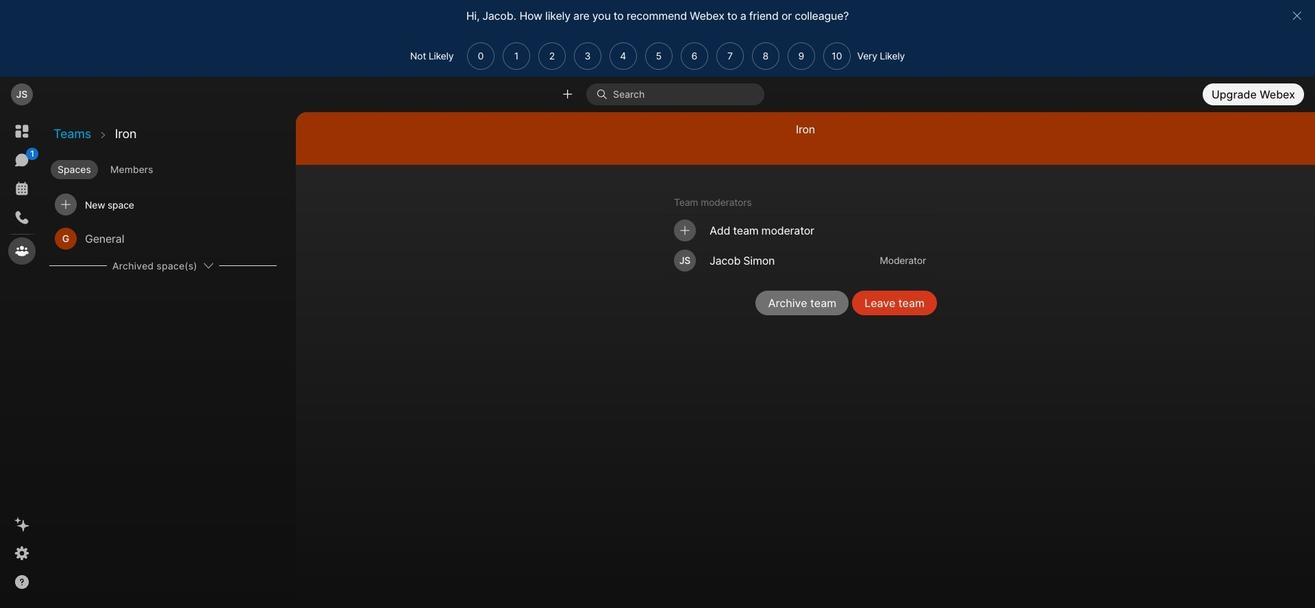 Task type: vqa. For each thing, say whether or not it's contained in the screenshot.
How likely are you to recommend Webex to a friend or colleague? Score Webex from 0 to 10, 0 is not likely and 10 is very likely. toolbar
yes



Task type: describe. For each thing, give the bounding box(es) containing it.
jacob simon list item
[[663, 246, 937, 276]]



Task type: locate. For each thing, give the bounding box(es) containing it.
how likely are you to recommend webex to a friend or colleague? score webex from 0 to 10, 0 is not likely and 10 is very likely. toolbar
[[463, 42, 851, 70]]

general list item
[[49, 222, 277, 256]]

webex tab list
[[8, 118, 38, 265]]

team moderators list
[[663, 216, 937, 277]]

navigation
[[0, 112, 44, 609]]

list item
[[49, 188, 277, 222]]

close rating section image
[[1292, 10, 1303, 21]]

arrow down_16 image
[[203, 260, 214, 271]]

add team moderator list item
[[663, 216, 937, 246]]

tab list
[[48, 155, 295, 181]]



